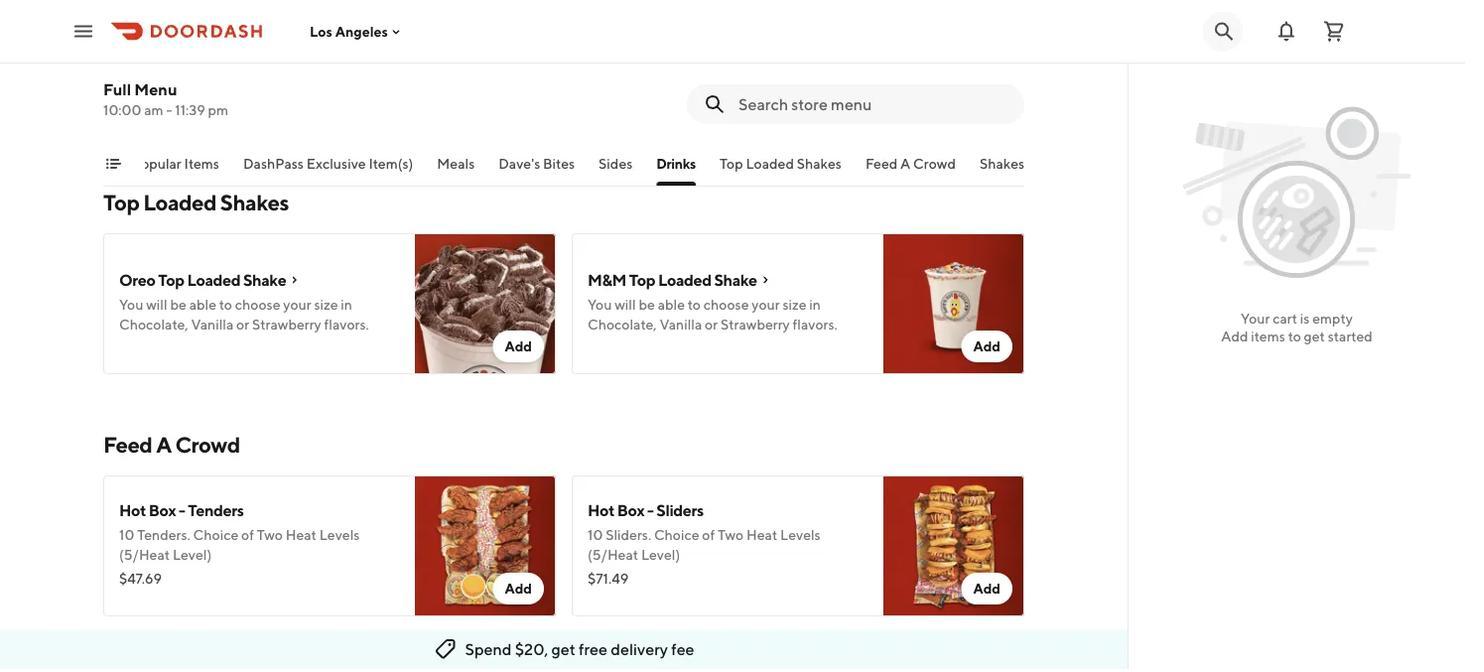 Task type: vqa. For each thing, say whether or not it's contained in the screenshot.
Next button of carousel image
no



Task type: locate. For each thing, give the bounding box(es) containing it.
sides
[[599, 155, 633, 172]]

box
[[149, 501, 176, 520], [617, 501, 645, 520]]

vanilla
[[191, 316, 234, 333], [660, 316, 702, 333]]

1 horizontal spatial your
[[752, 296, 780, 313]]

2 level) from the left
[[641, 547, 680, 563]]

- right am
[[166, 102, 172, 118]]

will for oreo
[[146, 296, 167, 313]]

in for m&m top loaded shake
[[810, 296, 821, 313]]

2 horizontal spatial to
[[1288, 328, 1301, 345]]

to down 'cart'
[[1288, 328, 1301, 345]]

you will be able to choose your size in chocolate, vanilla or strawberry flavors. down m&m top loaded shake
[[588, 296, 838, 333]]

show menu categories image
[[105, 156, 121, 172]]

2 10 from the left
[[588, 527, 603, 543]]

angeles
[[335, 23, 388, 39]]

1 horizontal spatial strawberry
[[721, 316, 790, 333]]

heat inside hot box - sliders 10 sliders. choice of two heat levels (5/heat level) $71.49
[[747, 527, 778, 543]]

loaded down popular items button
[[143, 190, 216, 215]]

add button
[[493, 331, 544, 362], [962, 331, 1013, 362], [493, 573, 544, 605], [962, 573, 1013, 605]]

1 vanilla from the left
[[191, 316, 234, 333]]

to down m&m top loaded shake
[[688, 296, 701, 313]]

0 horizontal spatial be
[[170, 296, 186, 313]]

1 vertical spatial feed
[[103, 432, 152, 458]]

0 horizontal spatial feed a crowd
[[103, 432, 240, 458]]

free
[[579, 640, 608, 659]]

am
[[144, 102, 163, 118]]

2 levels from the left
[[780, 527, 821, 543]]

1 horizontal spatial or
[[705, 316, 718, 333]]

strawberry down m&m top loaded shake
[[721, 316, 790, 333]]

11:39
[[175, 102, 205, 118]]

2 box from the left
[[617, 501, 645, 520]]

get down 'is'
[[1304, 328, 1325, 345]]

2 size from the left
[[783, 296, 807, 313]]

will down the m&m
[[615, 296, 636, 313]]

two for hot box - sliders
[[718, 527, 744, 543]]

hot inside hot box - tenders 10 tenders. choice of two heat levels (5/heat level) $47.69
[[119, 501, 146, 520]]

1 level) from the left
[[173, 547, 212, 563]]

choose down oreo top loaded shake
[[235, 296, 280, 313]]

1 horizontal spatial (5/heat
[[588, 547, 639, 563]]

20
[[119, 36, 139, 55]]

1 10 from the left
[[119, 527, 134, 543]]

top loaded shakes
[[720, 155, 842, 172], [103, 190, 289, 215]]

popular
[[132, 155, 181, 172]]

vanilla down oreo top loaded shake
[[191, 316, 234, 333]]

you down the m&m
[[588, 296, 612, 313]]

0 vertical spatial a
[[901, 155, 911, 172]]

shake for m&m top loaded shake
[[714, 271, 757, 289]]

2 or from the left
[[705, 316, 718, 333]]

feed a crowd up the tenders
[[103, 432, 240, 458]]

or down m&m top loaded shake
[[705, 316, 718, 333]]

or down oreo top loaded shake
[[236, 316, 249, 333]]

1 horizontal spatial feed
[[866, 155, 898, 172]]

0 horizontal spatial two
[[257, 527, 283, 543]]

2 in from the left
[[810, 296, 821, 313]]

choose
[[235, 296, 280, 313], [704, 296, 749, 313]]

1 horizontal spatial get
[[1304, 328, 1325, 345]]

10 inside hot box - tenders 10 tenders. choice of two heat levels (5/heat level) $47.69
[[119, 527, 134, 543]]

shakes right feed a crowd button
[[980, 155, 1025, 172]]

add for m&m top loaded shake image at the right
[[973, 338, 1001, 354]]

1 horizontal spatial two
[[718, 527, 744, 543]]

1 size from the left
[[314, 296, 338, 313]]

0 horizontal spatial box
[[149, 501, 176, 520]]

2 flavors. from the left
[[793, 316, 838, 333]]

2 chocolate, from the left
[[588, 316, 657, 333]]

vanilla for oreo
[[191, 316, 234, 333]]

20 oz. diet coke
[[119, 36, 234, 55]]

1 horizontal spatial you will be able to choose your size in chocolate, vanilla or strawberry flavors.
[[588, 296, 838, 333]]

1 horizontal spatial shakes
[[797, 155, 842, 172]]

hot inside hot box - sliders 10 sliders. choice of two heat levels (5/heat level) $71.49
[[588, 501, 615, 520]]

0 horizontal spatial choose
[[235, 296, 280, 313]]

two inside hot box - tenders 10 tenders. choice of two heat levels (5/heat level) $47.69
[[257, 527, 283, 543]]

choose down m&m top loaded shake
[[704, 296, 749, 313]]

(5/heat
[[119, 547, 170, 563], [588, 547, 639, 563]]

to down oreo top loaded shake
[[219, 296, 232, 313]]

heat for tenders
[[286, 527, 317, 543]]

get left free
[[552, 640, 576, 659]]

be
[[170, 296, 186, 313], [639, 296, 655, 313]]

2 your from the left
[[752, 296, 780, 313]]

1 will from the left
[[146, 296, 167, 313]]

1 horizontal spatial you
[[588, 296, 612, 313]]

a inside button
[[901, 155, 911, 172]]

1 able from the left
[[189, 296, 216, 313]]

0 vertical spatial feed
[[866, 155, 898, 172]]

of down sliders
[[702, 527, 715, 543]]

feed up tenders.
[[103, 432, 152, 458]]

level) inside hot box - sliders 10 sliders. choice of two heat levels (5/heat level) $71.49
[[641, 547, 680, 563]]

10 left tenders.
[[119, 527, 134, 543]]

or
[[236, 316, 249, 333], [705, 316, 718, 333]]

dashpass exclusive item(s)
[[243, 155, 413, 172]]

2 choice from the left
[[654, 527, 700, 543]]

0 horizontal spatial in
[[341, 296, 352, 313]]

box inside hot box - tenders 10 tenders. choice of two heat levels (5/heat level) $47.69
[[149, 501, 176, 520]]

1 horizontal spatial flavors.
[[793, 316, 838, 333]]

1 horizontal spatial choose
[[704, 296, 749, 313]]

1 or from the left
[[236, 316, 249, 333]]

- up tenders.
[[179, 501, 185, 520]]

chocolate, down the m&m
[[588, 316, 657, 333]]

1 horizontal spatial in
[[810, 296, 821, 313]]

2 you from the left
[[588, 296, 612, 313]]

level) inside hot box - tenders 10 tenders. choice of two heat levels (5/heat level) $47.69
[[173, 547, 212, 563]]

size for m&m top loaded shake
[[783, 296, 807, 313]]

m&m top loaded shake
[[588, 271, 757, 289]]

your down m&m top loaded shake
[[752, 296, 780, 313]]

feed inside button
[[866, 155, 898, 172]]

shakes down dashpass
[[220, 190, 289, 215]]

0 horizontal spatial (5/heat
[[119, 547, 170, 563]]

diet
[[164, 36, 194, 55]]

strawberry for oreo top loaded shake
[[252, 316, 321, 333]]

levels inside hot box - sliders 10 sliders. choice of two heat levels (5/heat level) $71.49
[[780, 527, 821, 543]]

spend
[[465, 640, 512, 659]]

get inside the your cart is empty add items to get started
[[1304, 328, 1325, 345]]

crowd left shakes button
[[914, 155, 956, 172]]

two
[[257, 527, 283, 543], [718, 527, 744, 543]]

strawberry
[[252, 316, 321, 333], [721, 316, 790, 333]]

1 box from the left
[[149, 501, 176, 520]]

chocolate, down oreo
[[119, 316, 188, 333]]

1 you from the left
[[119, 296, 143, 313]]

of for hot box - tenders
[[241, 527, 254, 543]]

feed a crowd down item search search field
[[866, 155, 956, 172]]

menu
[[134, 80, 177, 99]]

20 oz. diet coke image
[[415, 0, 556, 132]]

loaded
[[746, 155, 794, 172], [143, 190, 216, 215], [187, 271, 240, 289], [658, 271, 711, 289]]

or for oreo top loaded shake
[[236, 316, 249, 333]]

0 horizontal spatial strawberry
[[252, 316, 321, 333]]

1 horizontal spatial levels
[[780, 527, 821, 543]]

two for hot box - tenders
[[257, 527, 283, 543]]

top right the m&m
[[629, 271, 655, 289]]

feed a crowd button
[[866, 154, 956, 186]]

0 horizontal spatial shakes
[[220, 190, 289, 215]]

feed a crowd
[[866, 155, 956, 172], [103, 432, 240, 458]]

0 horizontal spatial -
[[166, 102, 172, 118]]

hot up sliders.
[[588, 501, 615, 520]]

exclusive
[[307, 155, 366, 172]]

meals button
[[437, 154, 475, 186]]

of down the tenders
[[241, 527, 254, 543]]

heat
[[286, 527, 317, 543], [747, 527, 778, 543]]

shake
[[243, 271, 286, 289], [714, 271, 757, 289]]

1 strawberry from the left
[[252, 316, 321, 333]]

shakes
[[797, 155, 842, 172], [980, 155, 1025, 172], [220, 190, 289, 215]]

bottled water image
[[884, 0, 1025, 132]]

notification bell image
[[1275, 19, 1299, 43]]

1 in from the left
[[341, 296, 352, 313]]

0 vertical spatial feed a crowd
[[866, 155, 956, 172]]

1 hot from the left
[[119, 501, 146, 520]]

shakes inside button
[[797, 155, 842, 172]]

1 horizontal spatial choice
[[654, 527, 700, 543]]

1 chocolate, from the left
[[119, 316, 188, 333]]

choice for sliders
[[654, 527, 700, 543]]

strawberry down oreo top loaded shake
[[252, 316, 321, 333]]

2 (5/heat from the left
[[588, 547, 639, 563]]

get
[[1304, 328, 1325, 345], [552, 640, 576, 659]]

0 horizontal spatial size
[[314, 296, 338, 313]]

2 vanilla from the left
[[660, 316, 702, 333]]

of
[[241, 527, 254, 543], [702, 527, 715, 543]]

box up tenders.
[[149, 501, 176, 520]]

1 horizontal spatial hot
[[588, 501, 615, 520]]

crowd
[[914, 155, 956, 172], [175, 432, 240, 458]]

vanilla down m&m top loaded shake
[[660, 316, 702, 333]]

delivery
[[611, 640, 668, 659]]

0 horizontal spatial flavors.
[[324, 316, 369, 333]]

tenders.
[[137, 527, 190, 543]]

2 hot from the left
[[588, 501, 615, 520]]

of inside hot box - tenders 10 tenders. choice of two heat levels (5/heat level) $47.69
[[241, 527, 254, 543]]

able for oreo
[[189, 296, 216, 313]]

1 flavors. from the left
[[324, 316, 369, 333]]

drinks
[[657, 155, 696, 172]]

1 levels from the left
[[319, 527, 360, 543]]

able down m&m top loaded shake
[[658, 296, 685, 313]]

a up tenders.
[[156, 432, 171, 458]]

(5/heat inside hot box - tenders 10 tenders. choice of two heat levels (5/heat level) $47.69
[[119, 547, 170, 563]]

oz.
[[142, 36, 161, 55]]

crowd up the tenders
[[175, 432, 240, 458]]

1 shake from the left
[[243, 271, 286, 289]]

choose for m&m top loaded shake
[[704, 296, 749, 313]]

2 two from the left
[[718, 527, 744, 543]]

your for m&m top loaded shake
[[752, 296, 780, 313]]

0 vertical spatial crowd
[[914, 155, 956, 172]]

Item Search search field
[[739, 93, 1009, 115]]

1 horizontal spatial to
[[688, 296, 701, 313]]

chocolate,
[[119, 316, 188, 333], [588, 316, 657, 333]]

choice inside hot box - sliders 10 sliders. choice of two heat levels (5/heat level) $71.49
[[654, 527, 700, 543]]

be down oreo top loaded shake
[[170, 296, 186, 313]]

level) for tenders
[[173, 547, 212, 563]]

10 for hot box - sliders
[[588, 527, 603, 543]]

1 vertical spatial get
[[552, 640, 576, 659]]

0 horizontal spatial shake
[[243, 271, 286, 289]]

add
[[1221, 328, 1249, 345], [505, 338, 532, 354], [973, 338, 1001, 354], [505, 580, 532, 597], [973, 580, 1001, 597]]

level) down sliders.
[[641, 547, 680, 563]]

1 horizontal spatial vanilla
[[660, 316, 702, 333]]

1 horizontal spatial able
[[658, 296, 685, 313]]

0 horizontal spatial a
[[156, 432, 171, 458]]

levels
[[319, 527, 360, 543], [780, 527, 821, 543]]

choice
[[193, 527, 239, 543], [654, 527, 700, 543]]

1 horizontal spatial chocolate,
[[588, 316, 657, 333]]

0 horizontal spatial top loaded shakes
[[103, 190, 289, 215]]

1 horizontal spatial 10
[[588, 527, 603, 543]]

1 horizontal spatial be
[[639, 296, 655, 313]]

choice down sliders
[[654, 527, 700, 543]]

your for oreo top loaded shake
[[283, 296, 311, 313]]

0 horizontal spatial you
[[119, 296, 143, 313]]

1 two from the left
[[257, 527, 283, 543]]

1 vertical spatial a
[[156, 432, 171, 458]]

1 vertical spatial feed a crowd
[[103, 432, 240, 458]]

0 vertical spatial get
[[1304, 328, 1325, 345]]

10 left sliders.
[[588, 527, 603, 543]]

1 horizontal spatial will
[[615, 296, 636, 313]]

1 heat from the left
[[286, 527, 317, 543]]

m&m top loaded shake image
[[884, 233, 1025, 374]]

pm
[[208, 102, 228, 118]]

of inside hot box - sliders 10 sliders. choice of two heat levels (5/heat level) $71.49
[[702, 527, 715, 543]]

0 horizontal spatial of
[[241, 527, 254, 543]]

2 able from the left
[[658, 296, 685, 313]]

loaded right the m&m
[[658, 271, 711, 289]]

hot box - sliders image
[[884, 476, 1025, 617]]

1 horizontal spatial heat
[[747, 527, 778, 543]]

2 strawberry from the left
[[721, 316, 790, 333]]

box inside hot box - sliders 10 sliders. choice of two heat levels (5/heat level) $71.49
[[617, 501, 645, 520]]

1 you will be able to choose your size in chocolate, vanilla or strawberry flavors. from the left
[[119, 296, 369, 333]]

1 horizontal spatial crowd
[[914, 155, 956, 172]]

0 horizontal spatial crowd
[[175, 432, 240, 458]]

fee
[[671, 640, 695, 659]]

top inside button
[[720, 155, 743, 172]]

1 (5/heat from the left
[[119, 547, 170, 563]]

able
[[189, 296, 216, 313], [658, 296, 685, 313]]

- for hot box - sliders
[[647, 501, 654, 520]]

open menu image
[[71, 19, 95, 43]]

2 will from the left
[[615, 296, 636, 313]]

to inside the your cart is empty add items to get started
[[1288, 328, 1301, 345]]

your down oreo top loaded shake
[[283, 296, 311, 313]]

0 horizontal spatial levels
[[319, 527, 360, 543]]

10
[[119, 527, 134, 543], [588, 527, 603, 543]]

top loaded shakes button
[[720, 154, 842, 186]]

you will be able to choose your size in chocolate, vanilla or strawberry flavors. for m&m top loaded shake
[[588, 296, 838, 333]]

1 horizontal spatial of
[[702, 527, 715, 543]]

a down item search search field
[[901, 155, 911, 172]]

strawberry for m&m top loaded shake
[[721, 316, 790, 333]]

1 horizontal spatial -
[[179, 501, 185, 520]]

0 horizontal spatial will
[[146, 296, 167, 313]]

hot
[[119, 501, 146, 520], [588, 501, 615, 520]]

you will be able to choose your size in chocolate, vanilla or strawberry flavors. for oreo top loaded shake
[[119, 296, 369, 333]]

you down oreo
[[119, 296, 143, 313]]

0 horizontal spatial 10
[[119, 527, 134, 543]]

shakes down item search search field
[[797, 155, 842, 172]]

will
[[146, 296, 167, 313], [615, 296, 636, 313]]

- left sliders
[[647, 501, 654, 520]]

0 horizontal spatial to
[[219, 296, 232, 313]]

choice inside hot box - tenders 10 tenders. choice of two heat levels (5/heat level) $47.69
[[193, 527, 239, 543]]

add for oreo top loaded shake image
[[505, 338, 532, 354]]

level) down tenders.
[[173, 547, 212, 563]]

will down oreo
[[146, 296, 167, 313]]

to
[[219, 296, 232, 313], [688, 296, 701, 313], [1288, 328, 1301, 345]]

1 vertical spatial crowd
[[175, 432, 240, 458]]

(5/heat for hot box - sliders
[[588, 547, 639, 563]]

10 inside hot box - sliders 10 sliders. choice of two heat levels (5/heat level) $71.49
[[588, 527, 603, 543]]

flavors.
[[324, 316, 369, 333], [793, 316, 838, 333]]

empty
[[1313, 310, 1353, 327]]

you
[[119, 296, 143, 313], [588, 296, 612, 313]]

0 horizontal spatial hot
[[119, 501, 146, 520]]

choice down the tenders
[[193, 527, 239, 543]]

1 choice from the left
[[193, 527, 239, 543]]

0 horizontal spatial choice
[[193, 527, 239, 543]]

0 horizontal spatial able
[[189, 296, 216, 313]]

1 horizontal spatial a
[[901, 155, 911, 172]]

2 you will be able to choose your size in chocolate, vanilla or strawberry flavors. from the left
[[588, 296, 838, 333]]

your
[[1241, 310, 1270, 327]]

(5/heat up $71.49
[[588, 547, 639, 563]]

box up sliders.
[[617, 501, 645, 520]]

2 be from the left
[[639, 296, 655, 313]]

you will be able to choose your size in chocolate, vanilla or strawberry flavors. down oreo top loaded shake
[[119, 296, 369, 333]]

1 horizontal spatial level)
[[641, 547, 680, 563]]

size
[[314, 296, 338, 313], [783, 296, 807, 313]]

top
[[720, 155, 743, 172], [103, 190, 139, 215], [158, 271, 184, 289], [629, 271, 655, 289]]

0 horizontal spatial your
[[283, 296, 311, 313]]

top right the drinks
[[720, 155, 743, 172]]

- inside hot box - tenders 10 tenders. choice of two heat levels (5/heat level) $47.69
[[179, 501, 185, 520]]

feed down item search search field
[[866, 155, 898, 172]]

top down show menu categories image
[[103, 190, 139, 215]]

1 horizontal spatial feed a crowd
[[866, 155, 956, 172]]

10:00
[[103, 102, 141, 118]]

1 of from the left
[[241, 527, 254, 543]]

0 horizontal spatial or
[[236, 316, 249, 333]]

1 horizontal spatial box
[[617, 501, 645, 520]]

0 horizontal spatial vanilla
[[191, 316, 234, 333]]

(5/heat inside hot box - sliders 10 sliders. choice of two heat levels (5/heat level) $71.49
[[588, 547, 639, 563]]

0 horizontal spatial level)
[[173, 547, 212, 563]]

box for tenders
[[149, 501, 176, 520]]

(5/heat up $47.69
[[119, 547, 170, 563]]

level)
[[173, 547, 212, 563], [641, 547, 680, 563]]

-
[[166, 102, 172, 118], [179, 501, 185, 520], [647, 501, 654, 520]]

able down oreo top loaded shake
[[189, 296, 216, 313]]

a
[[901, 155, 911, 172], [156, 432, 171, 458]]

2 horizontal spatial shakes
[[980, 155, 1025, 172]]

1 be from the left
[[170, 296, 186, 313]]

1 your from the left
[[283, 296, 311, 313]]

1 choose from the left
[[235, 296, 280, 313]]

sides button
[[599, 154, 633, 186]]

be down m&m top loaded shake
[[639, 296, 655, 313]]

2 horizontal spatial -
[[647, 501, 654, 520]]

heat inside hot box - tenders 10 tenders. choice of two heat levels (5/heat level) $47.69
[[286, 527, 317, 543]]

loaded right the drinks
[[746, 155, 794, 172]]

1 vertical spatial top loaded shakes
[[103, 190, 289, 215]]

item(s)
[[369, 155, 413, 172]]

- inside hot box - sliders 10 sliders. choice of two heat levels (5/heat level) $71.49
[[647, 501, 654, 520]]

in
[[341, 296, 352, 313], [810, 296, 821, 313]]

feed
[[866, 155, 898, 172], [103, 432, 152, 458]]

you for m&m top loaded shake
[[588, 296, 612, 313]]

0 horizontal spatial heat
[[286, 527, 317, 543]]

bites
[[543, 155, 575, 172]]

your
[[283, 296, 311, 313], [752, 296, 780, 313]]

2 heat from the left
[[747, 527, 778, 543]]

1 horizontal spatial shake
[[714, 271, 757, 289]]

0 horizontal spatial chocolate,
[[119, 316, 188, 333]]

two inside hot box - sliders 10 sliders. choice of two heat levels (5/heat level) $71.49
[[718, 527, 744, 543]]

0 vertical spatial top loaded shakes
[[720, 155, 842, 172]]

2 of from the left
[[702, 527, 715, 543]]

2 choose from the left
[[704, 296, 749, 313]]

levels inside hot box - tenders 10 tenders. choice of two heat levels (5/heat level) $47.69
[[319, 527, 360, 543]]

2 shake from the left
[[714, 271, 757, 289]]

level) for sliders
[[641, 547, 680, 563]]

1 horizontal spatial size
[[783, 296, 807, 313]]

hot up tenders.
[[119, 501, 146, 520]]

oreo
[[119, 271, 155, 289]]

0 horizontal spatial you will be able to choose your size in chocolate, vanilla or strawberry flavors.
[[119, 296, 369, 333]]



Task type: describe. For each thing, give the bounding box(es) containing it.
oreo top loaded shake image
[[415, 233, 556, 374]]

be for oreo
[[170, 296, 186, 313]]

top right oreo
[[158, 271, 184, 289]]

loaded inside button
[[746, 155, 794, 172]]

$71.49
[[588, 570, 629, 587]]

size for oreo top loaded shake
[[314, 296, 338, 313]]

sliders.
[[606, 527, 651, 543]]

hot box - sliders 10 sliders. choice of two heat levels (5/heat level) $71.49
[[588, 501, 821, 587]]

dashpass exclusive item(s) button
[[243, 154, 413, 186]]

full menu 10:00 am - 11:39 pm
[[103, 80, 228, 118]]

add for hot box - sliders image
[[973, 580, 1001, 597]]

(5/heat for hot box - tenders
[[119, 547, 170, 563]]

items
[[1251, 328, 1286, 345]]

dave's bites
[[499, 155, 575, 172]]

hot box - tenders image
[[415, 476, 556, 617]]

dave's
[[499, 155, 540, 172]]

levels for hot box - sliders
[[780, 527, 821, 543]]

0 horizontal spatial feed
[[103, 432, 152, 458]]

box of fries image
[[415, 632, 556, 669]]

hot for hot box - tenders
[[119, 501, 146, 520]]

items
[[184, 155, 219, 172]]

spend $20, get free delivery fee
[[465, 640, 695, 659]]

add for hot box - tenders image
[[505, 580, 532, 597]]

m&m
[[588, 271, 626, 289]]

sliders
[[657, 501, 704, 520]]

your cart is empty add items to get started
[[1221, 310, 1373, 345]]

los angeles
[[310, 23, 388, 39]]

add button for m&m top loaded shake image at the right
[[962, 331, 1013, 362]]

is
[[1300, 310, 1310, 327]]

will for m&m
[[615, 296, 636, 313]]

cart
[[1273, 310, 1298, 327]]

add button for hot box - sliders image
[[962, 573, 1013, 605]]

loaded right oreo
[[187, 271, 240, 289]]

- for hot box - tenders
[[179, 501, 185, 520]]

chocolate, for m&m
[[588, 316, 657, 333]]

0 items, open order cart image
[[1323, 19, 1346, 43]]

hot for hot box - sliders
[[588, 501, 615, 520]]

levels for hot box - tenders
[[319, 527, 360, 543]]

hot box - tenders 10 tenders. choice of two heat levels (5/heat level) $47.69
[[119, 501, 360, 587]]

$3.59
[[119, 66, 155, 82]]

$20,
[[515, 640, 548, 659]]

dashpass
[[243, 155, 304, 172]]

1 horizontal spatial top loaded shakes
[[720, 155, 842, 172]]

choose for oreo top loaded shake
[[235, 296, 280, 313]]

choice for tenders
[[193, 527, 239, 543]]

or for m&m top loaded shake
[[705, 316, 718, 333]]

you for oreo top loaded shake
[[119, 296, 143, 313]]

add button for oreo top loaded shake image
[[493, 331, 544, 362]]

vanilla for m&m
[[660, 316, 702, 333]]

started
[[1328, 328, 1373, 345]]

heat for sliders
[[747, 527, 778, 543]]

to for oreo top loaded shake
[[219, 296, 232, 313]]

$47.69
[[119, 570, 162, 587]]

0 horizontal spatial get
[[552, 640, 576, 659]]

able for m&m
[[658, 296, 685, 313]]

10 for hot box - tenders
[[119, 527, 134, 543]]

meals
[[437, 155, 475, 172]]

tenders
[[188, 501, 244, 520]]

shakes button
[[980, 154, 1025, 186]]

hot box roulette- tenders image
[[884, 632, 1025, 669]]

chocolate, for oreo
[[119, 316, 188, 333]]

shake for oreo top loaded shake
[[243, 271, 286, 289]]

flavors. for m&m top loaded shake
[[793, 316, 838, 333]]

los angeles button
[[310, 23, 404, 39]]

oreo top loaded shake
[[119, 271, 286, 289]]

box for sliders
[[617, 501, 645, 520]]

los
[[310, 23, 333, 39]]

- inside "full menu 10:00 am - 11:39 pm"
[[166, 102, 172, 118]]

popular items button
[[132, 154, 219, 186]]

in for oreo top loaded shake
[[341, 296, 352, 313]]

be for m&m
[[639, 296, 655, 313]]

flavors. for oreo top loaded shake
[[324, 316, 369, 333]]

popular items
[[132, 155, 219, 172]]

crowd inside feed a crowd button
[[914, 155, 956, 172]]

of for hot box - sliders
[[702, 527, 715, 543]]

dave's bites button
[[499, 154, 575, 186]]

coke
[[197, 36, 234, 55]]

full
[[103, 80, 131, 99]]

add button for hot box - tenders image
[[493, 573, 544, 605]]

to for m&m top loaded shake
[[688, 296, 701, 313]]

add inside the your cart is empty add items to get started
[[1221, 328, 1249, 345]]



